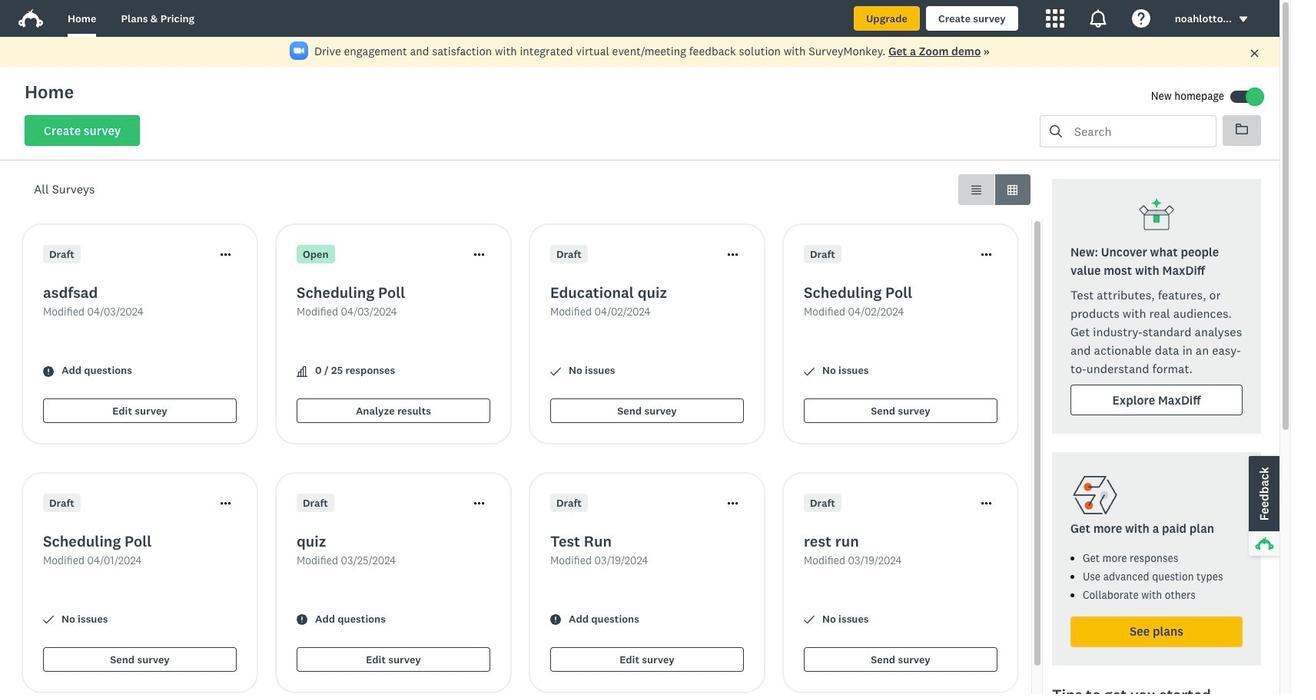 Task type: vqa. For each thing, say whether or not it's contained in the screenshot.
second No issues icon from the left
yes



Task type: describe. For each thing, give the bounding box(es) containing it.
search image
[[1050, 125, 1062, 138]]

Search text field
[[1062, 116, 1216, 147]]

help icon image
[[1132, 9, 1150, 28]]

1 folders image from the top
[[1236, 123, 1248, 135]]

response based pricing icon image
[[1070, 471, 1120, 520]]

max diff icon image
[[1138, 197, 1175, 234]]

x image
[[1250, 48, 1260, 58]]

notification center icon image
[[1089, 9, 1107, 28]]

0 horizontal spatial warning image
[[43, 366, 54, 377]]

response count image
[[297, 366, 307, 377]]



Task type: locate. For each thing, give the bounding box(es) containing it.
2 folders image from the top
[[1236, 124, 1248, 134]]

search image
[[1050, 125, 1062, 138]]

2 brand logo image from the top
[[18, 9, 43, 28]]

response count image
[[297, 366, 307, 377]]

brand logo image
[[18, 6, 43, 31], [18, 9, 43, 28]]

group
[[958, 174, 1031, 205]]

products icon image
[[1046, 9, 1064, 28], [1046, 9, 1064, 28]]

1 vertical spatial warning image
[[297, 615, 307, 626]]

0 vertical spatial warning image
[[43, 366, 54, 377]]

warning image
[[550, 615, 561, 626]]

no issues image
[[550, 366, 561, 377], [804, 366, 815, 377], [43, 615, 54, 626], [804, 615, 815, 626]]

warning image
[[43, 366, 54, 377], [297, 615, 307, 626]]

1 brand logo image from the top
[[18, 6, 43, 31]]

folders image
[[1236, 123, 1248, 135], [1236, 124, 1248, 134]]

dropdown arrow icon image
[[1238, 14, 1249, 25], [1239, 17, 1247, 22]]

1 horizontal spatial warning image
[[297, 615, 307, 626]]



